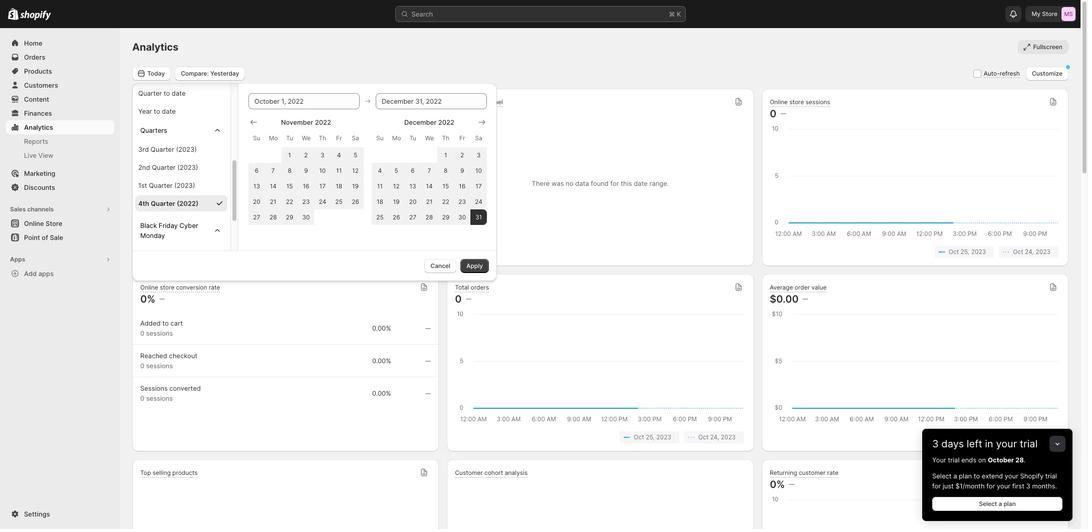 Task type: describe. For each thing, give the bounding box(es) containing it.
1 horizontal spatial $0.00
[[770, 293, 799, 305]]

sunday element for november 2022
[[249, 129, 265, 147]]

1 10 button from the left
[[314, 163, 331, 178]]

0.00% for sessions converted
[[372, 389, 391, 397]]

1st quarter (2023)
[[138, 181, 195, 189]]

customers
[[24, 81, 58, 89]]

2 vertical spatial your
[[997, 482, 1011, 490]]

⌘ k
[[669, 10, 681, 18]]

value
[[812, 283, 827, 291]]

1 vertical spatial 12
[[393, 182, 400, 190]]

monday element for december
[[388, 129, 405, 147]]

channel
[[481, 98, 503, 105]]

(2023) for 1st quarter (2023)
[[174, 181, 195, 189]]

2 13 button from the left
[[405, 178, 421, 194]]

customer
[[799, 469, 826, 476]]

content
[[24, 95, 49, 103]]

monday
[[140, 231, 165, 239]]

3rd quarter (2023) button
[[135, 141, 227, 157]]

31
[[475, 213, 482, 221]]

year
[[138, 107, 152, 115]]

sessions inside added to cart 0 sessions
[[146, 329, 173, 337]]

friday element for november 2022
[[331, 129, 347, 147]]

my store image
[[1062, 7, 1076, 21]]

1 horizontal spatial analytics
[[132, 41, 179, 53]]

1 vertical spatial 4
[[378, 167, 382, 174]]

1 horizontal spatial 12 button
[[388, 178, 405, 194]]

sessions inside sessions converted 0 sessions
[[146, 394, 173, 402]]

2 29 button from the left
[[438, 209, 454, 225]]

we for november
[[302, 134, 311, 142]]

0% for returning customer rate
[[770, 479, 785, 491]]

2 2 from the left
[[460, 151, 464, 159]]

cancel
[[431, 262, 450, 269]]

customer cohort analysis button
[[455, 469, 528, 478]]

sessions inside reached checkout 0 sessions
[[146, 362, 173, 370]]

reports
[[24, 137, 48, 145]]

24, for online store sessions
[[1025, 248, 1034, 256]]

1 vertical spatial analytics
[[24, 123, 53, 131]]

november 2022
[[281, 118, 331, 126]]

added
[[140, 319, 161, 327]]

apply button
[[460, 259, 489, 273]]

sales channels
[[10, 205, 54, 213]]

1st
[[138, 181, 147, 189]]

range.
[[650, 179, 669, 187]]

0 horizontal spatial 28
[[270, 213, 277, 221]]

0 horizontal spatial for
[[611, 179, 619, 187]]

0 vertical spatial $0.00
[[140, 108, 169, 120]]

select for select a plan to extend your shopify trial for just $1/month for your first 3 months.
[[932, 472, 952, 480]]

date for year to date
[[162, 107, 176, 115]]

4th quarter (2022)
[[138, 199, 198, 207]]

1 2 button from the left
[[298, 147, 314, 163]]

settings
[[24, 510, 50, 518]]

no
[[566, 179, 574, 187]]

3 inside select a plan to extend your shopify trial for just $1/month for your first 3 months.
[[1026, 482, 1031, 490]]

2 10 button from the left
[[471, 163, 487, 178]]

trial inside select a plan to extend your shopify trial for just $1/month for your first 3 months.
[[1046, 472, 1057, 480]]

view
[[38, 151, 53, 159]]

my store
[[1032, 10, 1058, 18]]

3rd quarter (2023)
[[138, 145, 197, 153]]

0 horizontal spatial 19 button
[[347, 178, 364, 194]]

1 horizontal spatial 5 button
[[388, 163, 405, 178]]

2 23 button from the left
[[454, 194, 471, 209]]

products
[[24, 67, 52, 75]]

no change image for total
[[466, 295, 471, 303]]

online store link
[[6, 216, 114, 230]]

2 16 from the left
[[459, 182, 466, 190]]

sales channels button
[[6, 202, 114, 216]]

a for select a plan
[[999, 500, 1002, 508]]

tuesday element for november 2022
[[281, 129, 298, 147]]

cancel button
[[425, 259, 456, 273]]

date for quarter to date
[[172, 89, 186, 97]]

25 for the rightmost 25 button
[[376, 213, 384, 221]]

2 14 button from the left
[[421, 178, 438, 194]]

0 horizontal spatial 4 button
[[331, 147, 347, 163]]

first
[[1013, 482, 1025, 490]]

1 28 button from the left
[[265, 209, 281, 225]]

year to date
[[138, 107, 176, 115]]

0 vertical spatial (2022)
[[177, 199, 198, 207]]

20 for 1st 20 button from the left
[[253, 198, 260, 205]]

plan for select a plan
[[1004, 500, 1016, 508]]

total orders
[[455, 283, 489, 291]]

of
[[42, 233, 48, 242]]

1 6 button from the left
[[249, 163, 265, 178]]

23 for second 23 button from the left
[[459, 198, 466, 205]]

2 17 from the left
[[476, 182, 482, 190]]

grid containing november
[[249, 117, 364, 225]]

products
[[172, 469, 198, 476]]

to for quarter
[[164, 89, 170, 97]]

1 horizontal spatial rate
[[827, 469, 839, 476]]

total orders button
[[455, 283, 489, 292]]

1 horizontal spatial 11 button
[[372, 178, 388, 194]]

plan for select a plan to extend your shopify trial for just $1/month for your first 3 months.
[[959, 472, 972, 480]]

black
[[140, 221, 157, 229]]

ends
[[962, 456, 977, 464]]

2 2 button from the left
[[454, 147, 471, 163]]

add
[[24, 270, 37, 278]]

customer
[[455, 469, 483, 476]]

1 14 button from the left
[[265, 178, 281, 194]]

0 vertical spatial 12
[[352, 167, 359, 174]]

point
[[24, 233, 40, 242]]

1 20 button from the left
[[249, 194, 265, 209]]

0 horizontal spatial 18
[[336, 182, 342, 190]]

2 1 from the left
[[444, 151, 447, 159]]

1 horizontal spatial 28
[[426, 213, 433, 221]]

sessions
[[140, 384, 168, 392]]

0 horizontal spatial trial
[[948, 456, 960, 464]]

online inside button
[[24, 219, 44, 227]]

black friday cyber monday
[[140, 221, 198, 239]]

oct 24, 2023 button for online store sessions
[[999, 246, 1059, 258]]

channels
[[27, 205, 54, 213]]

marketing
[[24, 169, 55, 177]]

list for total orders
[[457, 431, 744, 443]]

2 1 button from the left
[[438, 147, 454, 163]]

quarters button
[[136, 121, 226, 139]]

found
[[591, 179, 609, 187]]

months.
[[1032, 482, 1057, 490]]

2 17 button from the left
[[471, 178, 487, 194]]

1 23 button from the left
[[298, 194, 314, 209]]

2 8 from the left
[[444, 167, 448, 174]]

1 vertical spatial your
[[1005, 472, 1019, 480]]

2 14 from the left
[[426, 182, 433, 190]]

no change image for online
[[159, 295, 165, 303]]

yesterday
[[210, 69, 239, 77]]

(2023) for 2nd quarter (2023)
[[177, 163, 198, 171]]

wednesday element for november
[[298, 129, 314, 147]]

1 2 from the left
[[304, 151, 308, 159]]

fullscreen
[[1033, 43, 1063, 51]]

october
[[988, 456, 1014, 464]]

my
[[1032, 10, 1041, 18]]

on
[[979, 456, 986, 464]]

days
[[942, 438, 964, 450]]

select a plan link
[[932, 497, 1063, 511]]

29 for second 29 button from right
[[286, 213, 293, 221]]

0 down online store sessions dropdown button
[[770, 108, 777, 120]]

1 horizontal spatial 25 button
[[372, 209, 388, 225]]

0 horizontal spatial 25 button
[[331, 194, 347, 209]]

5 for right 5 button
[[395, 167, 398, 174]]

quarter for 3rd
[[151, 145, 174, 153]]

23 for 2nd 23 button from right
[[302, 198, 310, 205]]

1 6 from the left
[[255, 167, 259, 174]]

1 horizontal spatial shopify image
[[20, 10, 51, 20]]

th for december 2022
[[442, 134, 450, 142]]

7 for 1st 7 button
[[271, 167, 275, 174]]

select a plan
[[979, 500, 1016, 508]]

0 horizontal spatial 5 button
[[347, 147, 364, 163]]

2 22 from the left
[[442, 198, 449, 205]]

bfcm (2022)
[[138, 250, 179, 258]]

1 horizontal spatial 18 button
[[372, 194, 388, 209]]

1 vertical spatial (2022)
[[159, 250, 179, 258]]

reports link
[[6, 134, 114, 148]]

orders link
[[6, 50, 114, 64]]

2 9 button from the left
[[454, 163, 471, 178]]

1 7 button from the left
[[265, 163, 281, 178]]

3 days left in your trial
[[932, 438, 1038, 450]]

2 horizontal spatial for
[[987, 482, 995, 490]]

home
[[24, 39, 42, 47]]

online store conversion rate button
[[140, 283, 220, 292]]

bfcm
[[138, 250, 157, 258]]

quarters
[[140, 126, 167, 134]]

1 horizontal spatial 19
[[393, 198, 400, 205]]

21 for 1st 21 button from the right
[[426, 198, 433, 205]]

1 horizontal spatial 18
[[377, 198, 383, 205]]

your
[[932, 456, 946, 464]]

thursday element for november 2022
[[314, 129, 331, 147]]

fr for november 2022
[[336, 134, 342, 142]]

sessions converted 0 sessions
[[140, 384, 201, 402]]

point of sale
[[24, 233, 63, 242]]

th for november 2022
[[319, 134, 326, 142]]

1 15 button from the left
[[281, 178, 298, 194]]

1 horizontal spatial 26 button
[[388, 209, 405, 225]]

oct 24, 2023 for online store sessions
[[1013, 248, 1051, 256]]

25 for the leftmost 25 button
[[335, 198, 343, 205]]

20 for 2nd 20 button
[[409, 198, 417, 205]]

0 inside added to cart 0 sessions
[[140, 329, 144, 337]]

extend
[[982, 472, 1003, 480]]

add apps
[[24, 270, 54, 278]]

monday element for november
[[265, 129, 281, 147]]

0 horizontal spatial 19
[[352, 182, 359, 190]]

oct 25, 2023 button for average order value
[[935, 431, 994, 443]]

refresh
[[1000, 70, 1020, 77]]

21 for first 21 button from left
[[270, 198, 276, 205]]

1 29 button from the left
[[281, 209, 298, 225]]

1 horizontal spatial 4 button
[[372, 163, 388, 178]]

orders
[[471, 283, 489, 291]]

0.00% for reached checkout
[[372, 357, 391, 365]]

apps button
[[6, 253, 114, 267]]

compare:
[[181, 69, 209, 77]]

1 30 from the left
[[302, 213, 310, 221]]

1 21 button from the left
[[265, 194, 281, 209]]

2 9 from the left
[[460, 167, 464, 174]]

discounts
[[24, 183, 55, 191]]

2 7 button from the left
[[421, 163, 438, 178]]

quarter for 1st
[[149, 181, 173, 189]]

0 horizontal spatial 11 button
[[331, 163, 347, 178]]

saturday element for november 2022
[[347, 129, 364, 147]]

today
[[147, 69, 165, 77]]

store for online store
[[46, 219, 62, 227]]

YYYY-MM-DD text field
[[376, 93, 487, 109]]

1 22 button from the left
[[281, 194, 298, 209]]

2nd quarter (2023)
[[138, 163, 198, 171]]

24, for total orders
[[710, 433, 719, 441]]

oct 25, 2023 button for total orders
[[620, 431, 679, 443]]

3 for first 3 button
[[321, 151, 324, 159]]

bfcm (2022) button
[[135, 246, 227, 262]]

customize button
[[1026, 66, 1069, 80]]

⌘
[[669, 10, 675, 18]]

2 6 button from the left
[[405, 163, 421, 178]]

0 down total
[[455, 293, 462, 305]]

2 28 button from the left
[[421, 209, 438, 225]]

2 16 button from the left
[[454, 178, 471, 194]]

1 horizontal spatial for
[[932, 482, 941, 490]]

0 horizontal spatial 4
[[337, 151, 341, 159]]

added to cart 0 sessions
[[140, 319, 183, 337]]

1 8 button from the left
[[281, 163, 298, 178]]



Task type: locate. For each thing, give the bounding box(es) containing it.
tu for november
[[286, 134, 293, 142]]

2 29 from the left
[[442, 213, 450, 221]]

1 9 from the left
[[304, 167, 308, 174]]

sale
[[50, 233, 63, 242]]

list for average order value
[[772, 431, 1059, 443]]

online store button
[[0, 216, 120, 230]]

friday element for december 2022
[[454, 129, 471, 147]]

store for my store
[[1042, 10, 1058, 18]]

1 horizontal spatial 22
[[442, 198, 449, 205]]

1 down november on the left top of the page
[[288, 151, 291, 159]]

oct 25, 2023 button for online store sessions
[[935, 246, 994, 258]]

sunday element for december 2022
[[372, 129, 388, 147]]

9 button down november 2022 on the left top of the page
[[298, 163, 314, 178]]

in
[[985, 438, 994, 450]]

2023
[[342, 248, 357, 256], [406, 248, 421, 256], [971, 248, 986, 256], [1036, 248, 1051, 256], [657, 433, 671, 441], [721, 433, 736, 441], [971, 433, 986, 441], [1036, 433, 1051, 441]]

0 horizontal spatial rate
[[209, 283, 220, 291]]

1 horizontal spatial 7
[[428, 167, 431, 174]]

to inside added to cart 0 sessions
[[162, 319, 169, 327]]

0 horizontal spatial store
[[160, 283, 174, 291]]

2 monday element from the left
[[388, 129, 405, 147]]

(2022) down 1st quarter (2023) button
[[177, 199, 198, 207]]

0 horizontal spatial 29 button
[[281, 209, 298, 225]]

your up october at the bottom of page
[[996, 438, 1017, 450]]

to
[[164, 89, 170, 97], [154, 107, 160, 115], [162, 319, 169, 327], [974, 472, 980, 480]]

mo
[[269, 134, 278, 142], [392, 134, 401, 142]]

(2022)
[[177, 199, 198, 207], [159, 250, 179, 258]]

grid
[[249, 117, 364, 225], [372, 117, 487, 225]]

analysis
[[505, 469, 528, 476]]

2 27 button from the left
[[405, 209, 421, 225]]

2022 for november 2022
[[315, 118, 331, 126]]

2 15 button from the left
[[438, 178, 454, 194]]

2 10 from the left
[[476, 167, 482, 174]]

for
[[611, 179, 619, 187], [932, 482, 941, 490], [987, 482, 995, 490]]

2 6 from the left
[[411, 167, 415, 174]]

a down select a plan to extend your shopify trial for just $1/month for your first 3 months.
[[999, 500, 1002, 508]]

3 days left in your trial element
[[922, 455, 1073, 521]]

1 saturday element from the left
[[347, 129, 364, 147]]

12 button
[[347, 163, 364, 178], [388, 178, 405, 194]]

0 horizontal spatial select
[[932, 472, 952, 480]]

oct 24, 2023
[[384, 248, 421, 256], [1013, 248, 1051, 256], [698, 433, 736, 441], [1013, 433, 1051, 441]]

tuesday element for december 2022
[[405, 129, 421, 147]]

1 horizontal spatial 12
[[393, 182, 400, 190]]

1 vertical spatial a
[[999, 500, 1002, 508]]

0 horizontal spatial 17
[[319, 182, 326, 190]]

2 21 from the left
[[426, 198, 433, 205]]

1 horizontal spatial 20
[[409, 198, 417, 205]]

1 monday element from the left
[[265, 129, 281, 147]]

trial inside 3 days left in your trial "dropdown button"
[[1020, 438, 1038, 450]]

1 grid from the left
[[249, 117, 364, 225]]

th down december 2022 at the left of the page
[[442, 134, 450, 142]]

1 horizontal spatial 27 button
[[405, 209, 421, 225]]

13
[[253, 182, 260, 190], [410, 182, 416, 190]]

0 vertical spatial 19
[[352, 182, 359, 190]]

1 16 from the left
[[303, 182, 309, 190]]

select for select a plan
[[979, 500, 997, 508]]

0 horizontal spatial 13 button
[[249, 178, 265, 194]]

analytics up today
[[132, 41, 179, 53]]

0 down the added
[[140, 329, 144, 337]]

wednesday element down november 2022 on the left top of the page
[[298, 129, 314, 147]]

monday element down november on the left top of the page
[[265, 129, 281, 147]]

we down december 2022 at the left of the page
[[425, 134, 434, 142]]

1 1 button from the left
[[281, 147, 298, 163]]

1 button down december 2022 at the left of the page
[[438, 147, 454, 163]]

2 thursday element from the left
[[438, 129, 454, 147]]

15 button
[[281, 178, 298, 194], [438, 178, 454, 194]]

(2023) inside button
[[174, 181, 195, 189]]

1 mo from the left
[[269, 134, 278, 142]]

monday element
[[265, 129, 281, 147], [388, 129, 405, 147]]

0 horizontal spatial we
[[302, 134, 311, 142]]

2 we from the left
[[425, 134, 434, 142]]

(2023)
[[176, 145, 197, 153], [177, 163, 198, 171], [174, 181, 195, 189]]

order
[[795, 283, 810, 291]]

2 button down november 2022 on the left top of the page
[[298, 147, 314, 163]]

wednesday element down december 2022 at the left of the page
[[421, 129, 438, 147]]

3 for 2nd 3 button
[[477, 151, 481, 159]]

plan up $1/month at bottom
[[959, 472, 972, 480]]

store inside button
[[46, 219, 62, 227]]

1 13 from the left
[[253, 182, 260, 190]]

8 button
[[281, 163, 298, 178], [438, 163, 454, 178]]

1 29 from the left
[[286, 213, 293, 221]]

19
[[352, 182, 359, 190], [393, 198, 400, 205]]

24, for average order value
[[1025, 433, 1034, 441]]

2nd
[[138, 163, 150, 171]]

1 down december 2022 at the left of the page
[[444, 151, 447, 159]]

sessions inside dropdown button
[[806, 98, 830, 105]]

1 horizontal spatial 6 button
[[405, 163, 421, 178]]

tu down november on the left top of the page
[[286, 134, 293, 142]]

oct 24, 2023 button for average order value
[[999, 431, 1059, 443]]

0% down returning
[[770, 479, 785, 491]]

25
[[335, 198, 343, 205], [376, 213, 384, 221]]

1 horizontal spatial grid
[[372, 117, 487, 225]]

1 button down november on the left top of the page
[[281, 147, 298, 163]]

quarter up 1st quarter (2023)
[[152, 163, 176, 171]]

4
[[337, 151, 341, 159], [378, 167, 382, 174]]

1 horizontal spatial fr
[[459, 134, 465, 142]]

quarter to date
[[138, 89, 186, 97]]

0 horizontal spatial $0.00
[[140, 108, 169, 120]]

list
[[142, 246, 429, 258], [772, 246, 1059, 258], [457, 431, 744, 443], [772, 431, 1059, 443]]

for left this
[[611, 179, 619, 187]]

tuesday element
[[281, 129, 298, 147], [405, 129, 421, 147]]

to for added
[[162, 319, 169, 327]]

tu for december
[[409, 134, 416, 142]]

select a plan to extend your shopify trial for just $1/month for your first 3 months.
[[932, 472, 1057, 490]]

1 7 from the left
[[271, 167, 275, 174]]

1 horizontal spatial 8 button
[[438, 163, 454, 178]]

2 th from the left
[[442, 134, 450, 142]]

22 button
[[281, 194, 298, 209], [438, 194, 454, 209]]

2 20 from the left
[[409, 198, 417, 205]]

sales
[[455, 98, 470, 105], [10, 205, 26, 213]]

0 vertical spatial online
[[770, 98, 788, 105]]

19 button
[[347, 178, 364, 194], [388, 194, 405, 209]]

24 for 2nd 24 button from the left
[[475, 198, 482, 205]]

online for 0
[[770, 98, 788, 105]]

0 horizontal spatial 21
[[270, 198, 276, 205]]

no change image
[[781, 110, 786, 118], [426, 325, 431, 333], [426, 390, 431, 398], [789, 481, 795, 489]]

27
[[253, 213, 260, 221], [409, 213, 416, 221]]

store right my
[[1042, 10, 1058, 18]]

0 horizontal spatial 3 button
[[314, 147, 331, 163]]

saturday element
[[347, 129, 364, 147], [471, 129, 487, 147]]

0 horizontal spatial 9
[[304, 167, 308, 174]]

0 vertical spatial rate
[[209, 283, 220, 291]]

0 horizontal spatial 18 button
[[331, 178, 347, 194]]

1 horizontal spatial 7 button
[[421, 163, 438, 178]]

1 14 from the left
[[270, 182, 277, 190]]

2 friday element from the left
[[454, 129, 471, 147]]

your inside "dropdown button"
[[996, 438, 1017, 450]]

(2022) right bfcm
[[159, 250, 179, 258]]

your
[[996, 438, 1017, 450], [1005, 472, 1019, 480], [997, 482, 1011, 490]]

1 horizontal spatial 30 button
[[454, 209, 471, 225]]

2 vertical spatial 0.00%
[[372, 389, 391, 397]]

oct 24, 2023 button for total orders
[[684, 431, 744, 443]]

1 9 button from the left
[[298, 163, 314, 178]]

for left just
[[932, 482, 941, 490]]

0 horizontal spatial 12 button
[[347, 163, 364, 178]]

2022
[[315, 118, 331, 126], [438, 118, 454, 126]]

1 horizontal spatial 1 button
[[438, 147, 454, 163]]

2 vertical spatial trial
[[1046, 472, 1057, 480]]

1 th from the left
[[319, 134, 326, 142]]

quarter right the 1st
[[149, 181, 173, 189]]

friday element
[[331, 129, 347, 147], [454, 129, 471, 147]]

home link
[[6, 36, 114, 50]]

1 20 from the left
[[253, 198, 260, 205]]

0 horizontal spatial 26 button
[[347, 194, 364, 209]]

29 for 1st 29 button from the right
[[442, 213, 450, 221]]

0 horizontal spatial 1 button
[[281, 147, 298, 163]]

0 horizontal spatial analytics
[[24, 123, 53, 131]]

1 horizontal spatial tu
[[409, 134, 416, 142]]

$0.00 down average at the bottom right
[[770, 293, 799, 305]]

1st quarter (2023) button
[[135, 177, 227, 193]]

plan inside select a plan link
[[1004, 500, 1016, 508]]

0.00% for added to cart
[[372, 324, 391, 332]]

trial up months.
[[1046, 472, 1057, 480]]

0 inside reached checkout 0 sessions
[[140, 362, 144, 370]]

oct 24, 2023 for average order value
[[1013, 433, 1051, 441]]

2 23 from the left
[[459, 198, 466, 205]]

1 horizontal spatial 27
[[409, 213, 416, 221]]

quarter inside button
[[149, 181, 173, 189]]

mo for december
[[392, 134, 401, 142]]

trial up .
[[1020, 438, 1038, 450]]

monday element down december
[[388, 129, 405, 147]]

search
[[412, 10, 433, 18]]

2 button
[[298, 147, 314, 163], [454, 147, 471, 163]]

returning
[[770, 469, 797, 476]]

17 button
[[314, 178, 331, 194], [471, 178, 487, 194]]

we down november 2022 on the left top of the page
[[302, 134, 311, 142]]

th down november 2022 on the left top of the page
[[319, 134, 326, 142]]

1 horizontal spatial 23 button
[[454, 194, 471, 209]]

customers link
[[6, 78, 114, 92]]

2 24 button from the left
[[471, 194, 487, 209]]

1 vertical spatial 0%
[[770, 479, 785, 491]]

thursday element
[[314, 129, 331, 147], [438, 129, 454, 147]]

store for 0
[[790, 98, 804, 105]]

su for november
[[253, 134, 260, 142]]

quarter up year
[[138, 89, 162, 97]]

no change image
[[173, 110, 179, 118], [159, 295, 165, 303], [466, 295, 471, 303], [803, 295, 808, 303], [426, 357, 431, 365]]

0 down the reached
[[140, 362, 144, 370]]

2 su from the left
[[376, 134, 384, 142]]

2022 for december 2022
[[438, 118, 454, 126]]

1 horizontal spatial 2022
[[438, 118, 454, 126]]

sales left by
[[455, 98, 470, 105]]

0 horizontal spatial 15
[[286, 182, 293, 190]]

1 sa from the left
[[352, 134, 359, 142]]

2 21 button from the left
[[421, 194, 438, 209]]

2 22 button from the left
[[438, 194, 454, 209]]

to left cart
[[162, 319, 169, 327]]

friday element down december 2022 at the left of the page
[[454, 129, 471, 147]]

quarter for 4th
[[151, 199, 175, 207]]

analytics
[[132, 41, 179, 53], [24, 123, 53, 131]]

tuesday element down november on the left top of the page
[[281, 129, 298, 147]]

1 horizontal spatial sunday element
[[372, 129, 388, 147]]

0 horizontal spatial 6
[[255, 167, 259, 174]]

sunday element
[[249, 129, 265, 147], [372, 129, 388, 147]]

select up just
[[932, 472, 952, 480]]

we for december
[[425, 134, 434, 142]]

a up just
[[954, 472, 957, 480]]

1 vertical spatial 25
[[376, 213, 384, 221]]

1 horizontal spatial 4
[[378, 167, 382, 174]]

0 horizontal spatial thursday element
[[314, 129, 331, 147]]

1 3 button from the left
[[314, 147, 331, 163]]

date right this
[[634, 179, 648, 187]]

thursday element down november 2022 on the left top of the page
[[314, 129, 331, 147]]

0 vertical spatial 5
[[354, 151, 357, 159]]

sales inside dropdown button
[[455, 98, 470, 105]]

26 for the left 26 button
[[352, 198, 359, 205]]

tuesday element down december
[[405, 129, 421, 147]]

(2023) up 1st quarter (2023) button
[[177, 163, 198, 171]]

trial right your
[[948, 456, 960, 464]]

store up sale
[[46, 219, 62, 227]]

0 horizontal spatial 20 button
[[249, 194, 265, 209]]

sales for sales channels
[[10, 205, 26, 213]]

sa for november 2022
[[352, 134, 359, 142]]

reached checkout 0 sessions
[[140, 352, 197, 370]]

1 22 from the left
[[286, 198, 293, 205]]

2 vertical spatial (2023)
[[174, 181, 195, 189]]

marketing link
[[6, 166, 114, 180]]

1 24 from the left
[[319, 198, 326, 205]]

2 button down december 2022 at the left of the page
[[454, 147, 471, 163]]

rate right customer
[[827, 469, 839, 476]]

list for online store sessions
[[772, 246, 1059, 258]]

rate right conversion
[[209, 283, 220, 291]]

0 horizontal spatial 16 button
[[298, 178, 314, 194]]

1 horizontal spatial 14
[[426, 182, 433, 190]]

2 mo from the left
[[392, 134, 401, 142]]

plan down the first at the right
[[1004, 500, 1016, 508]]

1 vertical spatial rate
[[827, 469, 839, 476]]

a inside select a plan to extend your shopify trial for just $1/month for your first 3 months.
[[954, 472, 957, 480]]

online for 0%
[[140, 283, 158, 291]]

1 we from the left
[[302, 134, 311, 142]]

1 27 button from the left
[[249, 209, 265, 225]]

0 horizontal spatial 22 button
[[281, 194, 298, 209]]

sales inside button
[[10, 205, 26, 213]]

oct 24, 2023 button
[[370, 246, 429, 258], [999, 246, 1059, 258], [684, 431, 744, 443], [999, 431, 1059, 443]]

0 horizontal spatial sa
[[352, 134, 359, 142]]

0 horizontal spatial 30
[[302, 213, 310, 221]]

17
[[319, 182, 326, 190], [476, 182, 482, 190]]

2 30 button from the left
[[454, 209, 471, 225]]

average
[[770, 283, 793, 291]]

for down the extend
[[987, 482, 995, 490]]

28
[[270, 213, 277, 221], [426, 213, 433, 221], [1016, 456, 1024, 464]]

plan inside select a plan to extend your shopify trial for just $1/month for your first 3 months.
[[959, 472, 972, 480]]

0 horizontal spatial 6 button
[[249, 163, 265, 178]]

0 vertical spatial 25
[[335, 198, 343, 205]]

0 vertical spatial a
[[954, 472, 957, 480]]

su for december
[[376, 134, 384, 142]]

friday element down november 2022 on the left top of the page
[[331, 129, 347, 147]]

sales for sales by channel
[[455, 98, 470, 105]]

2 saturday element from the left
[[471, 129, 487, 147]]

27 for 1st the 27 button from right
[[409, 213, 416, 221]]

1 horizontal spatial 14 button
[[421, 178, 438, 194]]

2 8 button from the left
[[438, 163, 454, 178]]

1 13 button from the left
[[249, 178, 265, 194]]

fr for december 2022
[[459, 134, 465, 142]]

your trial ends on october 28 .
[[932, 456, 1026, 464]]

top selling products button
[[140, 469, 198, 478]]

3 for 3 days left in your trial
[[932, 438, 939, 450]]

0 inside sessions converted 0 sessions
[[140, 394, 144, 402]]

analytics down finances
[[24, 123, 53, 131]]

26 for the right 26 button
[[393, 213, 400, 221]]

1 21 from the left
[[270, 198, 276, 205]]

9 button up '31' button
[[454, 163, 471, 178]]

2 27 from the left
[[409, 213, 416, 221]]

2 vertical spatial date
[[634, 179, 648, 187]]

27 for 1st the 27 button from left
[[253, 213, 260, 221]]

0% up the added
[[140, 293, 155, 305]]

0 horizontal spatial mo
[[269, 134, 278, 142]]

su
[[253, 134, 260, 142], [376, 134, 384, 142]]

to right year
[[154, 107, 160, 115]]

1 wednesday element from the left
[[298, 129, 314, 147]]

1 vertical spatial store
[[46, 219, 62, 227]]

data
[[575, 179, 589, 187]]

2 sunday element from the left
[[372, 129, 388, 147]]

1 thursday element from the left
[[314, 129, 331, 147]]

2 fr from the left
[[459, 134, 465, 142]]

sales by channel button
[[455, 98, 503, 107]]

cyber
[[180, 221, 198, 229]]

1 30 button from the left
[[298, 209, 314, 225]]

0 horizontal spatial 29
[[286, 213, 293, 221]]

2 wednesday element from the left
[[421, 129, 438, 147]]

5
[[354, 151, 357, 159], [395, 167, 398, 174]]

to inside select a plan to extend your shopify trial for just $1/month for your first 3 months.
[[974, 472, 980, 480]]

YYYY-MM-DD text field
[[249, 93, 360, 109]]

2 30 from the left
[[459, 213, 466, 221]]

sa for december 2022
[[475, 134, 482, 142]]

7 for 2nd 7 button from the left
[[428, 167, 431, 174]]

saturday element for december 2022
[[471, 129, 487, 147]]

1 horizontal spatial 30
[[459, 213, 466, 221]]

2 13 from the left
[[410, 182, 416, 190]]

december 2022
[[404, 118, 454, 126]]

1 2022 from the left
[[315, 118, 331, 126]]

24 for 1st 24 button from the left
[[319, 198, 326, 205]]

checkout
[[169, 352, 197, 360]]

select down select a plan to extend your shopify trial for just $1/month for your first 3 months.
[[979, 500, 997, 508]]

shopify image
[[8, 8, 19, 20], [20, 10, 51, 20]]

(2023) down 2nd quarter (2023) button
[[174, 181, 195, 189]]

2 tu from the left
[[409, 134, 416, 142]]

(2023) up 2nd quarter (2023) button
[[176, 145, 197, 153]]

0 horizontal spatial store
[[46, 219, 62, 227]]

2 15 from the left
[[443, 182, 449, 190]]

28 inside 3 days left in your trial element
[[1016, 456, 1024, 464]]

1 horizontal spatial we
[[425, 134, 434, 142]]

top
[[140, 469, 151, 476]]

1 vertical spatial 19
[[393, 198, 400, 205]]

no change image for average
[[803, 295, 808, 303]]

1 8 from the left
[[288, 167, 292, 174]]

thursday element for december 2022
[[438, 129, 454, 147]]

1 horizontal spatial 19 button
[[388, 194, 405, 209]]

point of sale button
[[0, 230, 120, 245]]

select inside select a plan to extend your shopify trial for just $1/month for your first 3 months.
[[932, 472, 952, 480]]

finances link
[[6, 106, 114, 120]]

11 for right 11 button
[[377, 182, 383, 190]]

11 for leftmost 11 button
[[336, 167, 342, 174]]

31 button
[[471, 209, 487, 225]]

0 horizontal spatial 14
[[270, 182, 277, 190]]

1 horizontal spatial 0%
[[770, 479, 785, 491]]

was
[[552, 179, 564, 187]]

1 horizontal spatial 29 button
[[438, 209, 454, 225]]

26
[[352, 198, 359, 205], [393, 213, 400, 221]]

online store sessions
[[770, 98, 830, 105]]

0 horizontal spatial 1
[[288, 151, 291, 159]]

date down quarter to date
[[162, 107, 176, 115]]

0 vertical spatial trial
[[1020, 438, 1038, 450]]

1 sunday element from the left
[[249, 129, 265, 147]]

1 vertical spatial $0.00
[[770, 293, 799, 305]]

14
[[270, 182, 277, 190], [426, 182, 433, 190]]

0 vertical spatial plan
[[959, 472, 972, 480]]

thursday element down december 2022 at the left of the page
[[438, 129, 454, 147]]

0 horizontal spatial online
[[24, 219, 44, 227]]

conversion
[[176, 283, 207, 291]]

0 horizontal spatial 2022
[[315, 118, 331, 126]]

0 horizontal spatial 7 button
[[265, 163, 281, 178]]

auto-
[[984, 70, 1000, 77]]

returning customer rate
[[770, 469, 839, 476]]

8
[[288, 167, 292, 174], [444, 167, 448, 174]]

0 horizontal spatial 27 button
[[249, 209, 265, 225]]

1 1 from the left
[[288, 151, 291, 159]]

1 horizontal spatial 26
[[393, 213, 400, 221]]

sales left channels
[[10, 205, 26, 213]]

1 tu from the left
[[286, 134, 293, 142]]

1 horizontal spatial 9
[[460, 167, 464, 174]]

cart
[[171, 319, 183, 327]]

2 2022 from the left
[[438, 118, 454, 126]]

1 horizontal spatial a
[[999, 500, 1002, 508]]

your up the first at the right
[[1005, 472, 1019, 480]]

cohort
[[485, 469, 503, 476]]

2 tuesday element from the left
[[405, 129, 421, 147]]

to up $1/month at bottom
[[974, 472, 980, 480]]

left
[[967, 438, 982, 450]]

0 horizontal spatial 24 button
[[314, 194, 331, 209]]

compare: yesterday
[[181, 69, 239, 77]]

there was no data found for this date range.
[[532, 179, 669, 187]]

grid containing december
[[372, 117, 487, 225]]

0 down sessions
[[140, 394, 144, 402]]

1 horizontal spatial select
[[979, 500, 997, 508]]

quarter down 1st quarter (2023)
[[151, 199, 175, 207]]

discounts link
[[6, 180, 114, 194]]

trial
[[1020, 438, 1038, 450], [948, 456, 960, 464], [1046, 472, 1057, 480]]

2 vertical spatial online
[[140, 283, 158, 291]]

store for 0%
[[160, 283, 174, 291]]

to for year
[[154, 107, 160, 115]]

online store sessions button
[[770, 98, 830, 107]]

24 button
[[314, 194, 331, 209], [471, 194, 487, 209]]

2 sa from the left
[[475, 134, 482, 142]]

14 button
[[265, 178, 281, 194], [421, 178, 438, 194]]

tu down december
[[409, 134, 416, 142]]

2 20 button from the left
[[405, 194, 421, 209]]

11
[[336, 167, 342, 174], [377, 182, 383, 190]]

2 horizontal spatial 28
[[1016, 456, 1024, 464]]

1 15 from the left
[[286, 182, 293, 190]]

black friday cyber monday button
[[136, 216, 226, 244]]

1 tuesday element from the left
[[281, 129, 298, 147]]

1 friday element from the left
[[331, 129, 347, 147]]

(2023) for 3rd quarter (2023)
[[176, 145, 197, 153]]

2022 down yyyy-mm-dd text box at the left top of page
[[438, 118, 454, 126]]

store
[[1042, 10, 1058, 18], [46, 219, 62, 227]]

date up year to date button
[[172, 89, 186, 97]]

1 10 from the left
[[319, 167, 326, 174]]

2 0.00% from the top
[[372, 357, 391, 365]]

$0.00 up quarters
[[140, 108, 169, 120]]

to up year to date
[[164, 89, 170, 97]]

live
[[24, 151, 37, 159]]

0 horizontal spatial 30 button
[[298, 209, 314, 225]]

5 for the left 5 button
[[354, 151, 357, 159]]

$1/month
[[956, 482, 985, 490]]

selling
[[153, 469, 171, 476]]

1 fr from the left
[[336, 134, 342, 142]]

0% for online store conversion rate
[[140, 293, 155, 305]]

1 horizontal spatial thursday element
[[438, 129, 454, 147]]

a for select a plan to extend your shopify trial for just $1/month for your first 3 months.
[[954, 472, 957, 480]]

0 horizontal spatial sunday element
[[249, 129, 265, 147]]

quarter for 2nd
[[152, 163, 176, 171]]

0 vertical spatial store
[[790, 98, 804, 105]]

1 24 button from the left
[[314, 194, 331, 209]]

0 horizontal spatial shopify image
[[8, 8, 19, 20]]

0 horizontal spatial 10 button
[[314, 163, 331, 178]]

0 horizontal spatial tuesday element
[[281, 129, 298, 147]]

quarter right 3rd
[[151, 145, 174, 153]]

3 inside "dropdown button"
[[932, 438, 939, 450]]

2 3 button from the left
[[471, 147, 487, 163]]

0 horizontal spatial 20
[[253, 198, 260, 205]]

1 17 from the left
[[319, 182, 326, 190]]

oct 25, 2023 button
[[305, 246, 365, 258], [935, 246, 994, 258], [620, 431, 679, 443], [935, 431, 994, 443]]

1 horizontal spatial 17 button
[[471, 178, 487, 194]]

mo for november
[[269, 134, 278, 142]]

wednesday element for december
[[421, 129, 438, 147]]

2022 right november on the left top of the page
[[315, 118, 331, 126]]

2 7 from the left
[[428, 167, 431, 174]]

wednesday element
[[298, 129, 314, 147], [421, 129, 438, 147]]

oct 24, 2023 for total orders
[[698, 433, 736, 441]]

1 16 button from the left
[[298, 178, 314, 194]]

1 17 button from the left
[[314, 178, 331, 194]]

your left the first at the right
[[997, 482, 1011, 490]]

analytics link
[[6, 120, 114, 134]]



Task type: vqa. For each thing, say whether or not it's contained in the screenshot.


